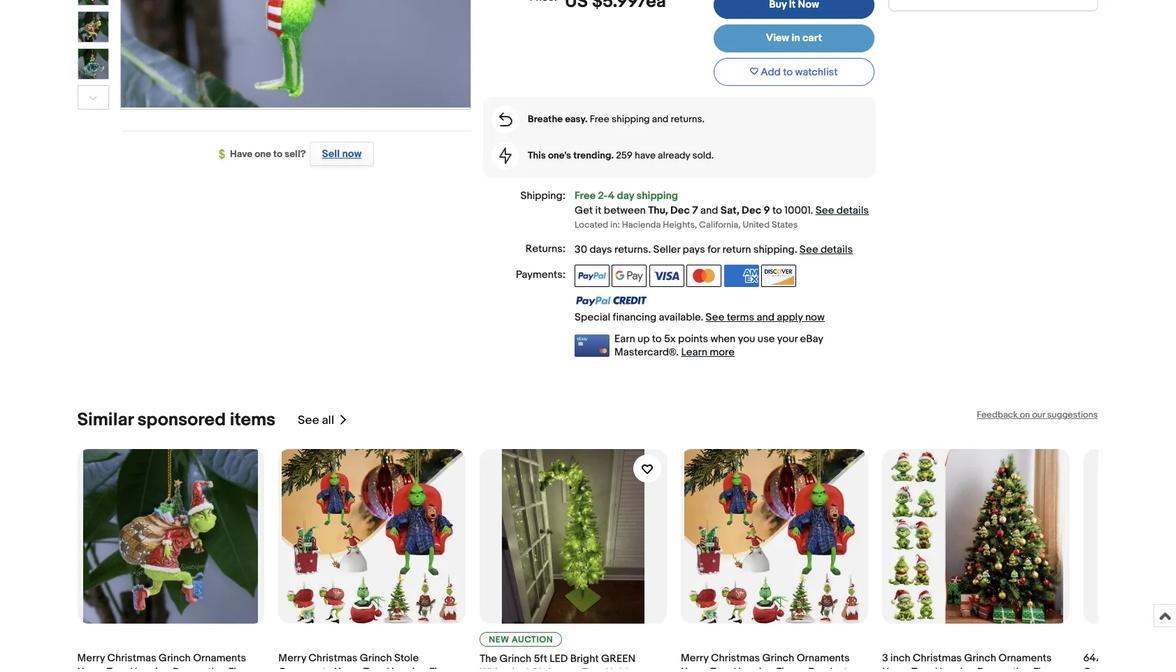 Task type: vqa. For each thing, say whether or not it's contained in the screenshot.
'3'
yes



Task type: describe. For each thing, give the bounding box(es) containing it.
view
[[766, 31, 789, 45]]

free inside free 2-4 day shipping get it between thu, dec 7 and sat, dec 9 to 10001 . see details located in: hacienda heights, california, united states
[[575, 189, 596, 203]]

xmas inside "merry christmas grinch ornaments xmas tree hanging figure pendan"
[[681, 666, 708, 670]]

halloween christmas tree grinch ornaments hanging decoration figure pendant gift - picture 7 of 12 image
[[121, 0, 470, 107]]

have
[[230, 148, 252, 160]]

you
[[738, 333, 755, 346]]

64/32 pc merry ch link
[[1083, 449, 1175, 670]]

1 vertical spatial see details link
[[800, 243, 853, 257]]

hanging inside merry christmas grinch stole ornaments xmas tree hanging figur
[[387, 666, 427, 670]]

learn
[[681, 346, 707, 359]]

whimsical
[[480, 667, 529, 670]]

grinch inside new auction the grinch 5ft led bright green whimsical christmas tree hobb
[[499, 653, 532, 666]]

special
[[575, 311, 610, 324]]

0 horizontal spatial .
[[648, 243, 651, 257]]

payments:
[[516, 268, 566, 282]]

merry christmas grinch ornaments xmas tree hanging figure pendan
[[681, 652, 850, 670]]

figure
[[776, 666, 806, 670]]

thu,
[[648, 204, 668, 217]]

more
[[710, 346, 735, 359]]

tree inside merry christmas grinch stole ornaments xmas tree hanging figur
[[363, 666, 384, 670]]

similar
[[77, 410, 133, 431]]

financing
[[613, 311, 656, 324]]

merry for merry christmas grinch ornaments xmas tree hanging figure pendan
[[681, 652, 709, 665]]

main content containing view in cart
[[483, 0, 876, 359]]

merry christmas grinch stole ornaments xmas tree hanging figur
[[278, 652, 459, 670]]

this
[[528, 150, 546, 161]]

points
[[678, 333, 708, 346]]

view in cart link
[[714, 24, 874, 52]]

special financing available. see terms and apply now
[[575, 311, 825, 324]]

located
[[575, 220, 608, 231]]

1 dec from the left
[[670, 204, 690, 217]]

shipping inside free 2-4 day shipping get it between thu, dec 7 and sat, dec 9 to 10001 . see details located in: hacienda heights, california, united states
[[637, 189, 678, 203]]

hanging inside 3 inch christmas grinch ornaments xmas tree hanging decoration figur
[[935, 666, 975, 670]]

returns:
[[526, 243, 566, 256]]

view in cart
[[766, 31, 822, 45]]

merry christmas grinch ornaments xmas tree hanging decoration figur
[[77, 652, 258, 670]]

ebay
[[800, 333, 823, 346]]

sold.
[[692, 150, 714, 161]]

decoration inside merry christmas grinch ornaments xmas tree hanging decoration figur
[[172, 666, 226, 670]]

this one's trending. 259 have already sold.
[[528, 150, 714, 161]]

with details__icon image for this
[[499, 148, 512, 164]]

xmas inside 3 inch christmas grinch ornaments xmas tree hanging decoration figur
[[882, 666, 909, 670]]

united
[[743, 220, 770, 231]]

use
[[758, 333, 775, 346]]

2 vertical spatial shipping
[[753, 243, 795, 257]]

merry christmas grinch ornaments xmas tree hanging figure pendan link
[[681, 449, 868, 670]]

merry christmas grinch ornaments xmas tree hanging decoration figur link
[[77, 449, 264, 670]]

tree inside 3 inch christmas grinch ornaments xmas tree hanging decoration figur
[[912, 666, 933, 670]]

picture 12 of 12 image
[[78, 49, 108, 79]]

new auction the grinch 5ft led bright green whimsical christmas tree hobb
[[480, 635, 637, 670]]

see inside free 2-4 day shipping get it between thu, dec 7 and sat, dec 9 to 10001 . see details located in: hacienda heights, california, united states
[[816, 204, 834, 217]]

earn up to 5x points when you use your ebay mastercard®.
[[614, 333, 823, 359]]

master card image
[[687, 265, 722, 287]]

hanging inside merry christmas grinch ornaments xmas tree hanging decoration figur
[[130, 666, 170, 670]]

inch
[[890, 652, 910, 665]]

3 inch christmas grinch ornaments xmas tree hanging decoration figur link
[[882, 449, 1069, 670]]

returns
[[614, 243, 648, 257]]

with details__icon image for breathe
[[499, 113, 512, 127]]

1 horizontal spatial now
[[805, 311, 825, 324]]

30 days returns . seller pays for return shipping . see details
[[575, 243, 853, 257]]

it
[[595, 204, 601, 217]]

grinch for decoration
[[159, 652, 191, 665]]

terms
[[727, 311, 754, 324]]

tree inside merry christmas grinch ornaments xmas tree hanging decoration figur
[[107, 666, 128, 670]]

xmas inside merry christmas grinch stole ornaments xmas tree hanging figur
[[334, 666, 361, 670]]

grinch for hanging
[[360, 652, 392, 665]]

apply
[[777, 311, 803, 324]]

ornaments inside merry christmas grinch stole ornaments xmas tree hanging figur
[[278, 666, 332, 670]]

2-
[[598, 189, 608, 203]]

0 vertical spatial shipping
[[612, 113, 650, 125]]

the
[[480, 653, 497, 666]]

pays
[[683, 243, 705, 257]]

sponsored
[[137, 410, 226, 431]]

64/32
[[1083, 652, 1113, 665]]

see terms and apply now link
[[706, 311, 825, 324]]

dollar sign image
[[219, 149, 230, 160]]

available.
[[659, 311, 703, 324]]

merry for merry christmas grinch stole ornaments xmas tree hanging figur
[[278, 652, 306, 665]]

2 vertical spatial and
[[757, 311, 774, 324]]

10001
[[784, 204, 811, 217]]

5ft
[[534, 653, 547, 666]]

mastercard®.
[[614, 346, 679, 359]]

in:
[[610, 220, 620, 231]]

one's
[[548, 150, 571, 161]]

feedback
[[977, 410, 1018, 421]]

our
[[1032, 410, 1045, 421]]

states
[[772, 220, 798, 231]]

0 vertical spatial see details link
[[816, 204, 869, 217]]

similar sponsored items
[[77, 410, 275, 431]]

return
[[722, 243, 751, 257]]

free 2-4 day shipping get it between thu, dec 7 and sat, dec 9 to 10001 . see details located in: hacienda heights, california, united states
[[575, 189, 869, 231]]

3 inch christmas grinch ornaments xmas tree hanging decoration figur
[[882, 652, 1063, 670]]



Task type: locate. For each thing, give the bounding box(es) containing it.
free right easy.
[[590, 113, 609, 125]]

visa image
[[649, 265, 684, 287]]

with details__icon image
[[499, 113, 512, 127], [499, 148, 512, 164]]

main content
[[483, 0, 876, 359]]

0 horizontal spatial dec
[[670, 204, 690, 217]]

ebay mastercard image
[[575, 335, 610, 357]]

see details link
[[816, 204, 869, 217], [800, 243, 853, 257]]

and left returns.
[[652, 113, 669, 125]]

2 merry from the left
[[278, 652, 306, 665]]

merry inside "merry christmas grinch ornaments xmas tree hanging figure pendan"
[[681, 652, 709, 665]]

now right "sell"
[[342, 147, 362, 161]]

1 vertical spatial and
[[700, 204, 718, 217]]

to right add
[[783, 65, 793, 79]]

tree inside "merry christmas grinch ornaments xmas tree hanging figure pendan"
[[710, 666, 731, 670]]

seller
[[653, 243, 680, 257]]

add to watchlist
[[761, 65, 838, 79]]

grinch
[[159, 652, 191, 665], [360, 652, 392, 665], [762, 652, 794, 665], [964, 652, 996, 665], [499, 653, 532, 666]]

2 xmas from the left
[[334, 666, 361, 670]]

now up ebay at right
[[805, 311, 825, 324]]

see right 10001
[[816, 204, 834, 217]]

google pay image
[[612, 265, 647, 287]]

christmas
[[107, 652, 156, 665], [308, 652, 357, 665], [711, 652, 760, 665], [913, 652, 962, 665], [531, 667, 580, 670]]

american express image
[[724, 265, 759, 287]]

watchlist
[[795, 65, 838, 79]]

christmas for hanging
[[308, 652, 357, 665]]

on
[[1020, 410, 1030, 421]]

0 vertical spatial with details__icon image
[[499, 113, 512, 127]]

See all text field
[[298, 413, 334, 427]]

see down 10001
[[800, 243, 818, 257]]

add
[[761, 65, 781, 79]]

1 decoration from the left
[[172, 666, 226, 670]]

with details__icon image left "breathe"
[[499, 113, 512, 127]]

feedback on our suggestions
[[977, 410, 1098, 421]]

2 dec from the left
[[742, 204, 761, 217]]

already
[[658, 150, 690, 161]]

details inside free 2-4 day shipping get it between thu, dec 7 and sat, dec 9 to 10001 . see details located in: hacienda heights, california, united states
[[837, 204, 869, 217]]

sell now
[[322, 147, 362, 161]]

to inside "earn up to 5x points when you use your ebay mastercard®."
[[652, 333, 662, 346]]

sell now link
[[306, 142, 374, 166]]

1 horizontal spatial .
[[795, 243, 797, 257]]

shipping up "discover" image
[[753, 243, 795, 257]]

returns.
[[671, 113, 705, 125]]

3 hanging from the left
[[734, 666, 774, 670]]

get
[[575, 204, 593, 217]]

64/32 pc merry ch
[[1083, 652, 1175, 670]]

3 xmas from the left
[[681, 666, 708, 670]]

christmas inside merry christmas grinch ornaments xmas tree hanging decoration figur
[[107, 652, 156, 665]]

merry christmas grinch stole ornaments xmas tree hanging figur link
[[278, 449, 466, 670]]

picture 10 of 12 image
[[78, 0, 108, 5]]

xmas
[[77, 666, 104, 670], [334, 666, 361, 670], [681, 666, 708, 670], [882, 666, 909, 670]]

and
[[652, 113, 669, 125], [700, 204, 718, 217], [757, 311, 774, 324]]

hanging inside "merry christmas grinch ornaments xmas tree hanging figure pendan"
[[734, 666, 774, 670]]

all
[[322, 413, 334, 427]]

learn more
[[681, 346, 735, 359]]

learn more link
[[681, 346, 735, 359]]

led
[[550, 653, 568, 666]]

shipping up thu,
[[637, 189, 678, 203]]

1 vertical spatial details
[[821, 243, 853, 257]]

see all link
[[298, 410, 348, 431]]

0 horizontal spatial and
[[652, 113, 669, 125]]

. left seller
[[648, 243, 651, 257]]

shipping:
[[520, 189, 566, 203]]

and right 7
[[700, 204, 718, 217]]

to inside 'button'
[[783, 65, 793, 79]]

see details link right 10001
[[816, 204, 869, 217]]

green
[[601, 653, 635, 666]]

free
[[590, 113, 609, 125], [575, 189, 596, 203]]

discover image
[[761, 265, 796, 287]]

. down states
[[795, 243, 797, 257]]

1 xmas from the left
[[77, 666, 104, 670]]

1 horizontal spatial decoration
[[977, 666, 1031, 670]]

.
[[811, 204, 813, 217], [648, 243, 651, 257], [795, 243, 797, 257]]

christmas for figure
[[711, 652, 760, 665]]

5x
[[664, 333, 676, 346]]

30
[[575, 243, 587, 257]]

have
[[635, 150, 656, 161]]

christmas inside "merry christmas grinch ornaments xmas tree hanging figure pendan"
[[711, 652, 760, 665]]

dec left 9 in the top of the page
[[742, 204, 761, 217]]

have one to sell?
[[230, 148, 306, 160]]

new
[[489, 635, 509, 646]]

christmas inside merry christmas grinch stole ornaments xmas tree hanging figur
[[308, 652, 357, 665]]

to left the 5x
[[652, 333, 662, 346]]

4
[[608, 189, 615, 203]]

9
[[764, 204, 770, 217]]

see left all
[[298, 413, 319, 427]]

free up get
[[575, 189, 596, 203]]

ch
[[1162, 652, 1175, 665]]

1 hanging from the left
[[130, 666, 170, 670]]

ornaments inside "merry christmas grinch ornaments xmas tree hanging figure pendan"
[[797, 652, 850, 665]]

paypal credit image
[[575, 296, 647, 307]]

paypal image
[[575, 265, 610, 287]]

1 vertical spatial free
[[575, 189, 596, 203]]

sell
[[322, 147, 340, 161]]

merry inside merry christmas grinch stole ornaments xmas tree hanging figur
[[278, 652, 306, 665]]

heights,
[[663, 220, 697, 231]]

259
[[616, 150, 633, 161]]

california,
[[699, 220, 741, 231]]

7
[[692, 204, 698, 217]]

breathe easy. free shipping and returns.
[[528, 113, 705, 125]]

4 hanging from the left
[[935, 666, 975, 670]]

shipping up 259
[[612, 113, 650, 125]]

see details link down 10001
[[800, 243, 853, 257]]

4 merry from the left
[[1132, 652, 1160, 665]]

when
[[711, 333, 736, 346]]

grinch inside "merry christmas grinch ornaments xmas tree hanging figure pendan"
[[762, 652, 794, 665]]

decoration inside 3 inch christmas grinch ornaments xmas tree hanging decoration figur
[[977, 666, 1031, 670]]

stole
[[394, 652, 419, 665]]

1 vertical spatial now
[[805, 311, 825, 324]]

0 vertical spatial details
[[837, 204, 869, 217]]

2 hanging from the left
[[387, 666, 427, 670]]

see up when
[[706, 311, 724, 324]]

add to watchlist button
[[714, 58, 874, 86]]

1 vertical spatial with details__icon image
[[499, 148, 512, 164]]

sell?
[[285, 148, 306, 160]]

. right 9 in the top of the page
[[811, 204, 813, 217]]

days
[[590, 243, 612, 257]]

merry inside '64/32 pc merry ch'
[[1132, 652, 1160, 665]]

tree
[[107, 666, 128, 670], [363, 666, 384, 670], [710, 666, 731, 670], [912, 666, 933, 670], [582, 667, 603, 670]]

now
[[342, 147, 362, 161], [805, 311, 825, 324]]

grinch inside 3 inch christmas grinch ornaments xmas tree hanging decoration figur
[[964, 652, 996, 665]]

to inside free 2-4 day shipping get it between thu, dec 7 and sat, dec 9 to 10001 . see details located in: hacienda heights, california, united states
[[772, 204, 782, 217]]

decoration
[[172, 666, 226, 670], [977, 666, 1031, 670]]

. inside free 2-4 day shipping get it between thu, dec 7 and sat, dec 9 to 10001 . see details located in: hacienda heights, california, united states
[[811, 204, 813, 217]]

merry inside merry christmas grinch ornaments xmas tree hanging decoration figur
[[77, 652, 105, 665]]

to right 'one'
[[273, 148, 282, 160]]

tree inside new auction the grinch 5ft led bright green whimsical christmas tree hobb
[[582, 667, 603, 670]]

2 horizontal spatial .
[[811, 204, 813, 217]]

dec up heights,
[[670, 204, 690, 217]]

picture 11 of 12 image
[[78, 12, 108, 42]]

0 vertical spatial and
[[652, 113, 669, 125]]

sat,
[[721, 204, 739, 217]]

3
[[882, 652, 888, 665]]

christmas inside 3 inch christmas grinch ornaments xmas tree hanging decoration figur
[[913, 652, 962, 665]]

0 horizontal spatial now
[[342, 147, 362, 161]]

4 xmas from the left
[[882, 666, 909, 670]]

ornaments inside merry christmas grinch ornaments xmas tree hanging decoration figur
[[193, 652, 246, 665]]

to right 9 in the top of the page
[[772, 204, 782, 217]]

ornaments inside 3 inch christmas grinch ornaments xmas tree hanging decoration figur
[[999, 652, 1052, 665]]

with details__icon image left this
[[499, 148, 512, 164]]

1 horizontal spatial and
[[700, 204, 718, 217]]

earn
[[614, 333, 635, 346]]

feedback on our suggestions link
[[977, 410, 1098, 421]]

0 vertical spatial free
[[590, 113, 609, 125]]

up
[[637, 333, 650, 346]]

xmas inside merry christmas grinch ornaments xmas tree hanging decoration figur
[[77, 666, 104, 670]]

merry for merry christmas grinch ornaments xmas tree hanging decoration figur
[[77, 652, 105, 665]]

0 vertical spatial now
[[342, 147, 362, 161]]

grinch inside merry christmas grinch stole ornaments xmas tree hanging figur
[[360, 652, 392, 665]]

hacienda
[[622, 220, 661, 231]]

one
[[255, 148, 271, 160]]

christmas for decoration
[[107, 652, 156, 665]]

details
[[837, 204, 869, 217], [821, 243, 853, 257]]

suggestions
[[1047, 410, 1098, 421]]

and inside free 2-4 day shipping get it between thu, dec 7 and sat, dec 9 to 10001 . see details located in: hacienda heights, california, united states
[[700, 204, 718, 217]]

items
[[230, 410, 275, 431]]

1 vertical spatial shipping
[[637, 189, 678, 203]]

auction
[[512, 635, 553, 646]]

1 merry from the left
[[77, 652, 105, 665]]

grinch inside merry christmas grinch ornaments xmas tree hanging decoration figur
[[159, 652, 191, 665]]

easy.
[[565, 113, 588, 125]]

hanging
[[130, 666, 170, 670], [387, 666, 427, 670], [734, 666, 774, 670], [935, 666, 975, 670]]

your
[[777, 333, 798, 346]]

0 horizontal spatial decoration
[[172, 666, 226, 670]]

see all
[[298, 413, 334, 427]]

3 merry from the left
[[681, 652, 709, 665]]

1 horizontal spatial dec
[[742, 204, 761, 217]]

and up use
[[757, 311, 774, 324]]

pc
[[1115, 652, 1130, 665]]

between
[[604, 204, 646, 217]]

dec
[[670, 204, 690, 217], [742, 204, 761, 217]]

in
[[792, 31, 800, 45]]

to
[[783, 65, 793, 79], [273, 148, 282, 160], [772, 204, 782, 217], [652, 333, 662, 346]]

day
[[617, 189, 634, 203]]

2 decoration from the left
[[977, 666, 1031, 670]]

grinch for figure
[[762, 652, 794, 665]]

2 horizontal spatial and
[[757, 311, 774, 324]]

christmas inside new auction the grinch 5ft led bright green whimsical christmas tree hobb
[[531, 667, 580, 670]]



